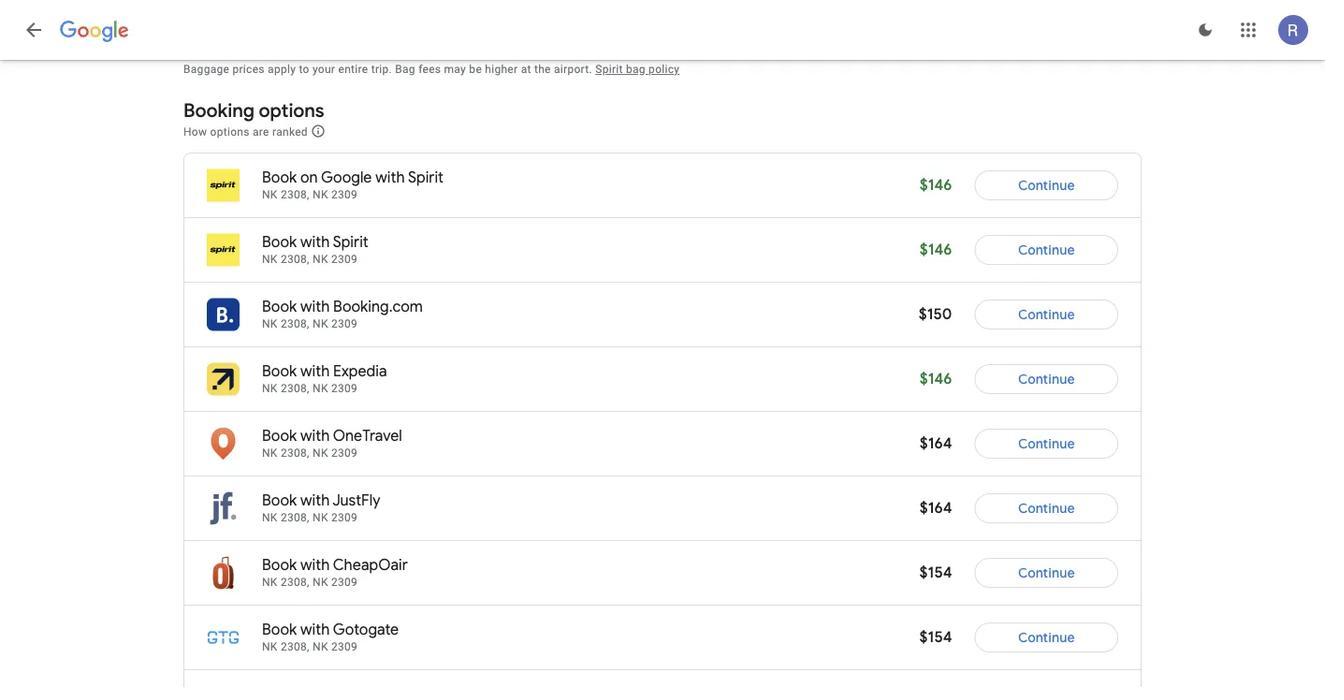 Task type: vqa. For each thing, say whether or not it's contained in the screenshot.
ADD A LABEL
no



Task type: describe. For each thing, give the bounding box(es) containing it.
continue button for book with onetravel
[[975, 421, 1119, 466]]

are
[[253, 125, 269, 138]]

how
[[184, 125, 207, 138]]

book with booking.com nk 2308, nk 2309
[[262, 297, 423, 330]]

$146 for book with expedia
[[920, 369, 953, 389]]

2309 for expedia
[[331, 382, 358, 395]]

146 US dollars text field
[[920, 240, 953, 259]]

2 horizontal spatial spirit
[[596, 63, 623, 76]]

continue button for book on google with spirit
[[975, 163, 1119, 208]]

with for booking.com
[[301, 297, 330, 316]]

with inside book on google with spirit nk 2308, nk 2309
[[376, 168, 405, 187]]

expedia
[[333, 362, 387, 381]]

higher
[[485, 63, 518, 76]]

2309 for justfly
[[331, 511, 358, 524]]

2308, inside book on google with spirit nk 2308, nk 2309
[[281, 188, 310, 201]]

airport.
[[554, 63, 593, 76]]

the
[[535, 63, 551, 76]]

book with gotogate nk 2308, nk 2309
[[262, 620, 399, 653]]

flight numbers nk 2308, nk 2309 text field for cheapoair
[[262, 576, 358, 589]]

continue for book on google with spirit
[[1019, 177, 1075, 194]]

prices
[[233, 63, 265, 76]]

with for expedia
[[301, 362, 330, 381]]

book for book with booking.com
[[262, 297, 297, 316]]

booking
[[184, 98, 255, 122]]

to
[[299, 63, 310, 76]]

justfly
[[333, 491, 381, 510]]

$154 for cheapoair
[[920, 563, 953, 582]]

baggage
[[184, 63, 230, 76]]

be
[[469, 63, 482, 76]]

continue button for book with cheapoair
[[975, 551, 1119, 595]]

flight numbers nk 2308, nk 2309 text field for onetravel
[[262, 447, 358, 460]]

2309 for booking.com
[[331, 317, 358, 330]]

cheapoair
[[333, 556, 408, 575]]

continue for book with justfly
[[1019, 500, 1075, 517]]

fees
[[419, 63, 441, 76]]

options for how
[[210, 125, 250, 138]]

$154 for gotogate
[[920, 628, 953, 647]]

book for book with justfly
[[262, 491, 297, 510]]

with for justfly
[[301, 491, 330, 510]]

at
[[521, 63, 532, 76]]

2309 for onetravel
[[331, 447, 358, 460]]

154 US dollars text field
[[920, 628, 953, 647]]

continue button for book with booking.com
[[975, 292, 1119, 337]]

booking.com
[[333, 297, 423, 316]]

$164 for justfly
[[920, 499, 953, 518]]

continue for book with gotogate
[[1019, 629, 1075, 646]]

flight numbers nk 2308, nk 2309 text field for gotogate
[[262, 640, 358, 653]]

bag
[[626, 63, 646, 76]]

2308, for book with onetravel
[[281, 447, 310, 460]]

google
[[321, 168, 372, 187]]

book with cheapoair nk 2308, nk 2309
[[262, 556, 408, 589]]

onetravel
[[333, 426, 402, 446]]

book for book with onetravel
[[262, 426, 297, 446]]

book for book with expedia
[[262, 362, 297, 381]]

flight numbers nk 2308, nk 2309 text field for booking.com
[[262, 317, 358, 330]]

2309 for spirit
[[331, 253, 358, 266]]

$164 for onetravel
[[920, 434, 953, 453]]

2308, for book with expedia
[[281, 382, 310, 395]]



Task type: locate. For each thing, give the bounding box(es) containing it.
8 continue button from the top
[[975, 615, 1119, 660]]

2308, up book with expedia nk 2308, nk 2309
[[281, 317, 310, 330]]

$146
[[920, 176, 953, 195], [920, 240, 953, 259], [920, 369, 953, 389]]

7 continue from the top
[[1019, 565, 1075, 581]]

2308, for book with cheapoair
[[281, 576, 310, 589]]

options for booking
[[259, 98, 324, 122]]

2309 down booking.com
[[331, 317, 358, 330]]

4 flight numbers nk 2308, nk 2309 text field from the top
[[262, 447, 358, 460]]

with right google
[[376, 168, 405, 187]]

1 vertical spatial flight numbers nk 2308, nk 2309 text field
[[262, 576, 358, 589]]

1 vertical spatial $154
[[920, 628, 953, 647]]

2308, inside book with justfly nk 2308, nk 2309
[[281, 511, 310, 524]]

nk
[[262, 188, 278, 201], [313, 188, 328, 201], [262, 253, 278, 266], [313, 253, 328, 266], [262, 317, 278, 330], [313, 317, 328, 330], [262, 382, 278, 395], [313, 382, 328, 395], [262, 447, 278, 460], [313, 447, 328, 460], [262, 511, 278, 524], [313, 511, 328, 524], [262, 576, 278, 589], [313, 576, 328, 589], [262, 640, 278, 653], [313, 640, 328, 653]]

book with justfly nk 2308, nk 2309
[[262, 491, 381, 524]]

book
[[262, 168, 297, 187], [262, 233, 297, 252], [262, 297, 297, 316], [262, 362, 297, 381], [262, 426, 297, 446], [262, 491, 297, 510], [262, 556, 297, 575], [262, 620, 297, 639]]

book with spirit nk 2308, nk 2309
[[262, 233, 369, 266]]

with down flight numbers nk 2308, nk 2309 text box
[[301, 297, 330, 316]]

$146 up 146 us dollars text field
[[920, 176, 953, 195]]

Flight numbers NK 2308, NK 2309 text field
[[262, 511, 358, 524], [262, 576, 358, 589]]

with inside "book with onetravel nk 2308, nk 2309"
[[301, 426, 330, 446]]

with left cheapoair
[[301, 556, 330, 575]]

1 vertical spatial $164
[[920, 499, 953, 518]]

continue button
[[975, 163, 1119, 208], [975, 228, 1119, 272], [975, 292, 1119, 337], [975, 357, 1119, 402], [975, 421, 1119, 466], [975, 486, 1119, 531], [975, 551, 1119, 595], [975, 615, 1119, 660]]

change appearance image
[[1183, 7, 1228, 52]]

0 vertical spatial options
[[259, 98, 324, 122]]

2308, up book with booking.com nk 2308, nk 2309
[[281, 253, 310, 266]]

book left "on"
[[262, 168, 297, 187]]

options down "booking"
[[210, 125, 250, 138]]

book for book with gotogate
[[262, 620, 297, 639]]

2 $146 from the top
[[920, 240, 953, 259]]

book down flight numbers nk 2308, nk 2309 text box
[[262, 297, 297, 316]]

continue for book with booking.com
[[1019, 306, 1075, 323]]

2 flight numbers nk 2308, nk 2309 text field from the top
[[262, 317, 358, 330]]

with left onetravel
[[301, 426, 330, 446]]

$154
[[920, 563, 953, 582], [920, 628, 953, 647]]

2 2308, from the top
[[281, 253, 310, 266]]

2308, down "on"
[[281, 188, 310, 201]]

flight numbers nk 2308, nk 2309 text field for justfly
[[262, 511, 358, 524]]

1 $146 from the top
[[920, 176, 953, 195]]

4 book from the top
[[262, 362, 297, 381]]

2 book from the top
[[262, 233, 297, 252]]

2308, for book with spirit
[[281, 253, 310, 266]]

2309 inside book with expedia nk 2308, nk 2309
[[331, 382, 358, 395]]

2309 down onetravel
[[331, 447, 358, 460]]

7 book from the top
[[262, 556, 297, 575]]

book with expedia nk 2308, nk 2309
[[262, 362, 387, 395]]

trip.
[[371, 63, 392, 76]]

1 $154 from the top
[[920, 563, 953, 582]]

how options are ranked
[[184, 125, 311, 138]]

may
[[444, 63, 466, 76]]

continue button for book with expedia
[[975, 357, 1119, 402]]

with inside book with expedia nk 2308, nk 2309
[[301, 362, 330, 381]]

continue
[[1019, 177, 1075, 194], [1019, 242, 1075, 258], [1019, 306, 1075, 323], [1019, 371, 1075, 388], [1019, 435, 1075, 452], [1019, 500, 1075, 517], [1019, 565, 1075, 581], [1019, 629, 1075, 646]]

continue button for book with gotogate
[[975, 615, 1119, 660]]

with inside book with spirit nk 2308, nk 2309
[[301, 233, 330, 252]]

7 2308, from the top
[[281, 576, 310, 589]]

flight numbers nk 2308, nk 2309 text field down justfly
[[262, 511, 358, 524]]

book down book with justfly nk 2308, nk 2309
[[262, 556, 297, 575]]

2 $164 from the top
[[920, 499, 953, 518]]

book on google with spirit nk 2308, nk 2309
[[262, 168, 444, 201]]

$150
[[919, 305, 953, 324]]

0 vertical spatial spirit
[[596, 63, 623, 76]]

1 vertical spatial $146
[[920, 240, 953, 259]]

6 book from the top
[[262, 491, 297, 510]]

2308, inside book with spirit nk 2308, nk 2309
[[281, 253, 310, 266]]

2309 inside book with booking.com nk 2308, nk 2309
[[331, 317, 358, 330]]

options
[[259, 98, 324, 122], [210, 125, 250, 138]]

164 us dollars text field for justfly
[[920, 499, 953, 518]]

4 continue from the top
[[1019, 371, 1075, 388]]

3 continue button from the top
[[975, 292, 1119, 337]]

with left justfly
[[301, 491, 330, 510]]

4 2308, from the top
[[281, 382, 310, 395]]

2309 inside book with spirit nk 2308, nk 2309
[[331, 253, 358, 266]]

spirit left bag
[[596, 63, 623, 76]]

with
[[376, 168, 405, 187], [301, 233, 330, 252], [301, 297, 330, 316], [301, 362, 330, 381], [301, 426, 330, 446], [301, 491, 330, 510], [301, 556, 330, 575], [301, 620, 330, 639]]

2309 inside book with justfly nk 2308, nk 2309
[[331, 511, 358, 524]]

3 flight numbers nk 2308, nk 2309 text field from the top
[[262, 382, 358, 395]]

2309 inside "book with onetravel nk 2308, nk 2309"
[[331, 447, 358, 460]]

book inside book with spirit nk 2308, nk 2309
[[262, 233, 297, 252]]

8 2308, from the top
[[281, 640, 310, 653]]

book down book with expedia nk 2308, nk 2309
[[262, 426, 297, 446]]

2308, inside book with booking.com nk 2308, nk 2309
[[281, 317, 310, 330]]

8 book from the top
[[262, 620, 297, 639]]

book inside book with booking.com nk 2308, nk 2309
[[262, 297, 297, 316]]

8 2309 from the top
[[331, 640, 358, 653]]

2308, inside book with cheapoair nk 2308, nk 2309
[[281, 576, 310, 589]]

book for book with cheapoair
[[262, 556, 297, 575]]

164 us dollars text field down 146 us dollars text box
[[920, 434, 953, 453]]

2 vertical spatial spirit
[[333, 233, 369, 252]]

3 continue from the top
[[1019, 306, 1075, 323]]

continue button for book with spirit
[[975, 228, 1119, 272]]

146 US dollars text field
[[920, 369, 953, 389]]

go back image
[[22, 19, 45, 41]]

0 vertical spatial $164
[[920, 434, 953, 453]]

2309 down justfly
[[331, 511, 358, 524]]

2309 inside book with gotogate nk 2308, nk 2309
[[331, 640, 358, 653]]

book for book on google with spirit
[[262, 168, 297, 187]]

2308, up "book with onetravel nk 2308, nk 2309"
[[281, 382, 310, 395]]

with inside book with justfly nk 2308, nk 2309
[[301, 491, 330, 510]]

5 2308, from the top
[[281, 447, 310, 460]]

options up ranked
[[259, 98, 324, 122]]

2308, inside "book with onetravel nk 2308, nk 2309"
[[281, 447, 310, 460]]

book left expedia
[[262, 362, 297, 381]]

$146 down $146 text field
[[920, 240, 953, 259]]

policy
[[649, 63, 680, 76]]

5 continue from the top
[[1019, 435, 1075, 452]]

2 2309 from the top
[[331, 253, 358, 266]]

0 vertical spatial 164 us dollars text field
[[920, 434, 953, 453]]

154 US dollars text field
[[920, 563, 953, 582]]

1 $164 from the top
[[920, 434, 953, 453]]

150 US dollars text field
[[919, 305, 953, 324]]

learn more about booking options element
[[311, 121, 326, 141]]

2309 up book with booking.com nk 2308, nk 2309
[[331, 253, 358, 266]]

bag
[[395, 63, 416, 76]]

flight numbers nk 2308, nk 2309 text field for expedia
[[262, 382, 358, 395]]

with inside book with gotogate nk 2308, nk 2309
[[301, 620, 330, 639]]

book left justfly
[[262, 491, 297, 510]]

2309 for cheapoair
[[331, 576, 358, 589]]

2309 down the gotogate
[[331, 640, 358, 653]]

1 164 us dollars text field from the top
[[920, 434, 953, 453]]

1 continue button from the top
[[975, 163, 1119, 208]]

1 vertical spatial options
[[210, 125, 250, 138]]

spirit right google
[[408, 168, 444, 187]]

2 164 us dollars text field from the top
[[920, 499, 953, 518]]

flight numbers nk 2308, nk 2309 text field for google
[[262, 188, 358, 201]]

with left the gotogate
[[301, 620, 330, 639]]

flight numbers nk 2308, nk 2309 text field down expedia
[[262, 382, 358, 395]]

6 continue button from the top
[[975, 486, 1119, 531]]

1 flight numbers nk 2308, nk 2309 text field from the top
[[262, 511, 358, 524]]

1 book from the top
[[262, 168, 297, 187]]

baggage prices apply to your entire trip.  bag fees may be higher at the airport. spirit bag policy
[[184, 63, 680, 76]]

book inside book with gotogate nk 2308, nk 2309
[[262, 620, 297, 639]]

flight numbers nk 2308, nk 2309 text field up book with justfly nk 2308, nk 2309
[[262, 447, 358, 460]]

1 vertical spatial spirit
[[408, 168, 444, 187]]

2309 inside book on google with spirit nk 2308, nk 2309
[[331, 188, 358, 201]]

0 vertical spatial $146
[[920, 176, 953, 195]]

continue for book with expedia
[[1019, 371, 1075, 388]]

book inside "book with onetravel nk 2308, nk 2309"
[[262, 426, 297, 446]]

0 horizontal spatial options
[[210, 125, 250, 138]]

with for spirit
[[301, 233, 330, 252]]

6 2308, from the top
[[281, 511, 310, 524]]

3 $146 from the top
[[920, 369, 953, 389]]

book down book with cheapoair nk 2308, nk 2309
[[262, 620, 297, 639]]

with for onetravel
[[301, 426, 330, 446]]

$164
[[920, 434, 953, 453], [920, 499, 953, 518]]

5 book from the top
[[262, 426, 297, 446]]

2 $154 from the top
[[920, 628, 953, 647]]

2 continue from the top
[[1019, 242, 1075, 258]]

$164 up 154 us dollars text field
[[920, 499, 953, 518]]

1 vertical spatial 164 us dollars text field
[[920, 499, 953, 518]]

0 vertical spatial $154
[[920, 563, 953, 582]]

5 flight numbers nk 2308, nk 2309 text field from the top
[[262, 640, 358, 653]]

book inside book on google with spirit nk 2308, nk 2309
[[262, 168, 297, 187]]

2308,
[[281, 188, 310, 201], [281, 253, 310, 266], [281, 317, 310, 330], [281, 382, 310, 395], [281, 447, 310, 460], [281, 511, 310, 524], [281, 576, 310, 589], [281, 640, 310, 653]]

2308, inside book with gotogate nk 2308, nk 2309
[[281, 640, 310, 653]]

with inside book with booking.com nk 2308, nk 2309
[[301, 297, 330, 316]]

2308, inside book with expedia nk 2308, nk 2309
[[281, 382, 310, 395]]

spirit bag policy link
[[596, 63, 680, 76]]

spirit up flight numbers nk 2308, nk 2309 text box
[[333, 233, 369, 252]]

on
[[301, 168, 318, 187]]

0 vertical spatial flight numbers nk 2308, nk 2309 text field
[[262, 511, 358, 524]]

book for book with spirit
[[262, 233, 297, 252]]

2309 for gotogate
[[331, 640, 358, 653]]

2308, for book with justfly
[[281, 511, 310, 524]]

1 2309 from the top
[[331, 188, 358, 201]]

spirit inside book on google with spirit nk 2308, nk 2309
[[408, 168, 444, 187]]

spirit
[[596, 63, 623, 76], [408, 168, 444, 187], [333, 233, 369, 252]]

2309 down google
[[331, 188, 358, 201]]

with for cheapoair
[[301, 556, 330, 575]]

flight numbers nk 2308, nk 2309 text field up book with expedia nk 2308, nk 2309
[[262, 317, 358, 330]]

$154 up $154 text field
[[920, 563, 953, 582]]

2308, up book with gotogate nk 2308, nk 2309
[[281, 576, 310, 589]]

$146 for book with spirit
[[920, 240, 953, 259]]

2309 down cheapoair
[[331, 576, 358, 589]]

flight numbers nk 2308, nk 2309 text field down "on"
[[262, 188, 358, 201]]

3 2309 from the top
[[331, 317, 358, 330]]

4 continue button from the top
[[975, 357, 1119, 402]]

2308, for book with booking.com
[[281, 317, 310, 330]]

2308, down book with cheapoair nk 2308, nk 2309
[[281, 640, 310, 653]]

booking options
[[184, 98, 324, 122]]

Flight numbers NK 2308, NK 2309 text field
[[262, 253, 358, 266]]

book inside book with expedia nk 2308, nk 2309
[[262, 362, 297, 381]]

flight numbers nk 2308, nk 2309 text field up book with gotogate nk 2308, nk 2309
[[262, 576, 358, 589]]

Flight numbers NK 2308, NK 2309 text field
[[262, 188, 358, 201], [262, 317, 358, 330], [262, 382, 358, 395], [262, 447, 358, 460], [262, 640, 358, 653]]

with inside book with cheapoair nk 2308, nk 2309
[[301, 556, 330, 575]]

2 flight numbers nk 2308, nk 2309 text field from the top
[[262, 576, 358, 589]]

7 2309 from the top
[[331, 576, 358, 589]]

2 continue button from the top
[[975, 228, 1119, 272]]

gotogate
[[333, 620, 399, 639]]

146 US dollars text field
[[920, 176, 953, 195]]

164 us dollars text field up 154 us dollars text field
[[920, 499, 953, 518]]

flight numbers nk 2308, nk 2309 text field down the gotogate
[[262, 640, 358, 653]]

apply
[[268, 63, 296, 76]]

continue for book with cheapoair
[[1019, 565, 1075, 581]]

book up flight numbers nk 2308, nk 2309 text box
[[262, 233, 297, 252]]

2309 inside book with cheapoair nk 2308, nk 2309
[[331, 576, 358, 589]]

6 2309 from the top
[[331, 511, 358, 524]]

spirit inside book with spirit nk 2308, nk 2309
[[333, 233, 369, 252]]

with up flight numbers nk 2308, nk 2309 text box
[[301, 233, 330, 252]]

4 2309 from the top
[[331, 382, 358, 395]]

2308, for book with gotogate
[[281, 640, 310, 653]]

3 book from the top
[[262, 297, 297, 316]]

ranked
[[272, 125, 308, 138]]

your
[[313, 63, 335, 76]]

0 horizontal spatial spirit
[[333, 233, 369, 252]]

with for gotogate
[[301, 620, 330, 639]]

2309 down expedia
[[331, 382, 358, 395]]

164 us dollars text field for onetravel
[[920, 434, 953, 453]]

learn more about booking options image
[[311, 124, 326, 139]]

$164 down 146 us dollars text box
[[920, 434, 953, 453]]

with left expedia
[[301, 362, 330, 381]]

entire
[[338, 63, 368, 76]]

2 vertical spatial $146
[[920, 369, 953, 389]]

book inside book with justfly nk 2308, nk 2309
[[262, 491, 297, 510]]

book with onetravel nk 2308, nk 2309
[[262, 426, 402, 460]]

3 2308, from the top
[[281, 317, 310, 330]]

164 US dollars text field
[[920, 434, 953, 453], [920, 499, 953, 518]]

8 continue from the top
[[1019, 629, 1075, 646]]

continue for book with onetravel
[[1019, 435, 1075, 452]]

1 flight numbers nk 2308, nk 2309 text field from the top
[[262, 188, 358, 201]]

2309
[[331, 188, 358, 201], [331, 253, 358, 266], [331, 317, 358, 330], [331, 382, 358, 395], [331, 447, 358, 460], [331, 511, 358, 524], [331, 576, 358, 589], [331, 640, 358, 653]]

continue button for book with justfly
[[975, 486, 1119, 531]]

$146 for book on google with spirit
[[920, 176, 953, 195]]

1 horizontal spatial options
[[259, 98, 324, 122]]

$154 down 154 us dollars text field
[[920, 628, 953, 647]]

2308, up book with cheapoair nk 2308, nk 2309
[[281, 511, 310, 524]]

5 continue button from the top
[[975, 421, 1119, 466]]

1 continue from the top
[[1019, 177, 1075, 194]]

5 2309 from the top
[[331, 447, 358, 460]]

7 continue button from the top
[[975, 551, 1119, 595]]

1 2308, from the top
[[281, 188, 310, 201]]

1 horizontal spatial spirit
[[408, 168, 444, 187]]

$146 down 150 us dollars text field on the top
[[920, 369, 953, 389]]

2308, up book with justfly nk 2308, nk 2309
[[281, 447, 310, 460]]

6 continue from the top
[[1019, 500, 1075, 517]]

book inside book with cheapoair nk 2308, nk 2309
[[262, 556, 297, 575]]

continue for book with spirit
[[1019, 242, 1075, 258]]



